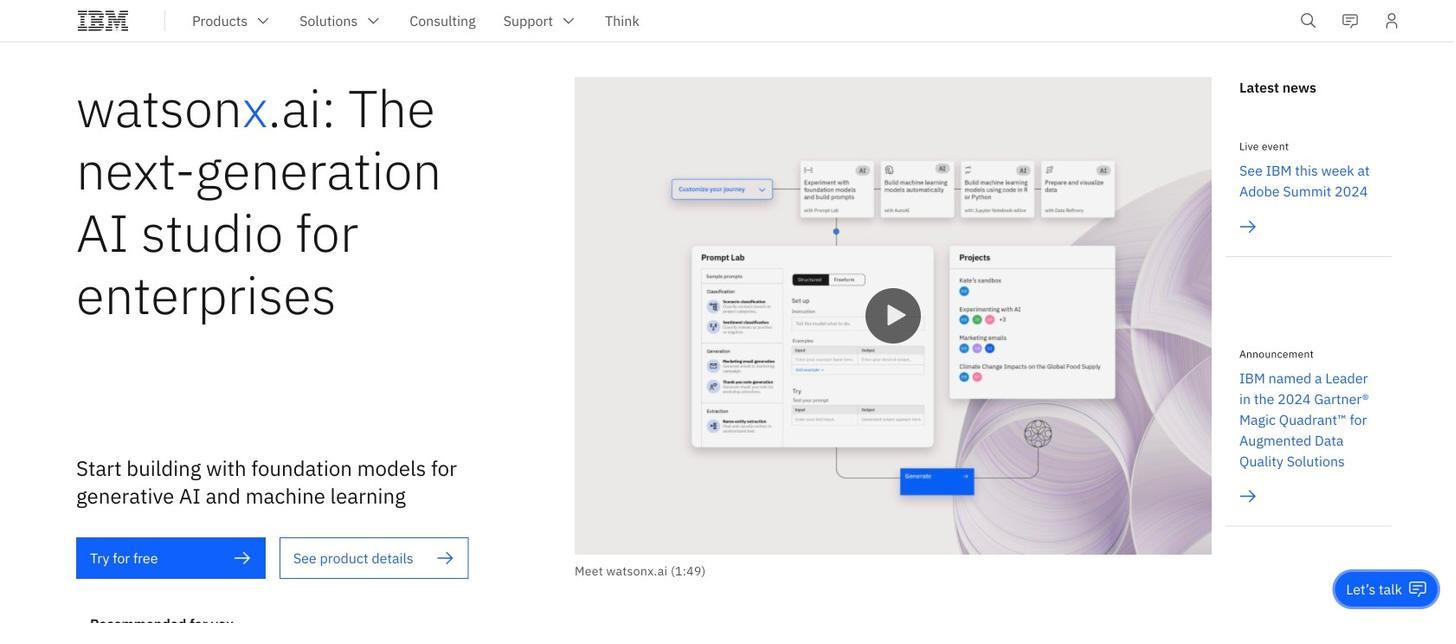 Task type: describe. For each thing, give the bounding box(es) containing it.
let's talk element
[[1347, 580, 1403, 599]]



